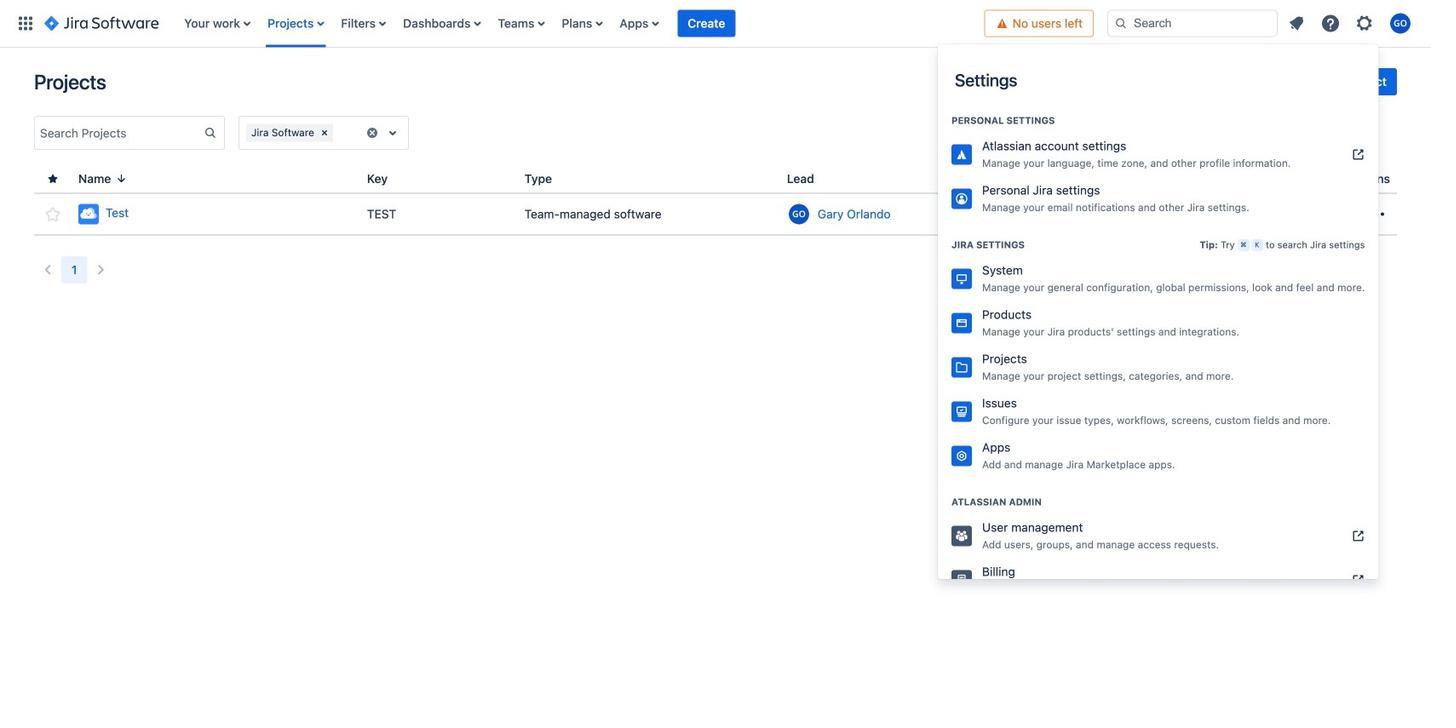 Task type: vqa. For each thing, say whether or not it's contained in the screenshot.
Edit this page image
no



Task type: describe. For each thing, give the bounding box(es) containing it.
open image
[[383, 123, 403, 143]]

primary element
[[10, 0, 985, 47]]

tip: try command k to search jira settings element
[[1200, 238, 1365, 252]]

settings image
[[1355, 13, 1375, 34]]

clear image
[[318, 126, 331, 140]]

next image
[[91, 260, 111, 280]]

Search Projects text field
[[35, 121, 204, 145]]

search image
[[1114, 17, 1128, 30]]

0 horizontal spatial list
[[176, 0, 985, 47]]

1 horizontal spatial list
[[1281, 8, 1421, 39]]

clear image
[[365, 126, 379, 140]]



Task type: locate. For each thing, give the bounding box(es) containing it.
star test image
[[43, 204, 63, 224]]

group
[[938, 44, 1379, 613], [1296, 68, 1397, 95], [938, 97, 1379, 226], [938, 221, 1379, 483], [938, 478, 1379, 608]]

None search field
[[1107, 10, 1278, 37]]

help image
[[1320, 13, 1341, 34]]

previous image
[[37, 260, 58, 280]]

banner
[[0, 0, 1431, 48]]

Search field
[[1107, 10, 1278, 37]]

list
[[176, 0, 985, 47], [1281, 8, 1421, 39]]

jira software image
[[44, 13, 159, 34], [44, 13, 159, 34]]

notifications image
[[1286, 13, 1307, 34]]

more image
[[1366, 204, 1387, 224]]

list item
[[678, 0, 736, 47]]

heading
[[938, 114, 1379, 127]]

appswitcher icon image
[[15, 13, 36, 34]]

your profile and settings image
[[1390, 13, 1411, 34]]



